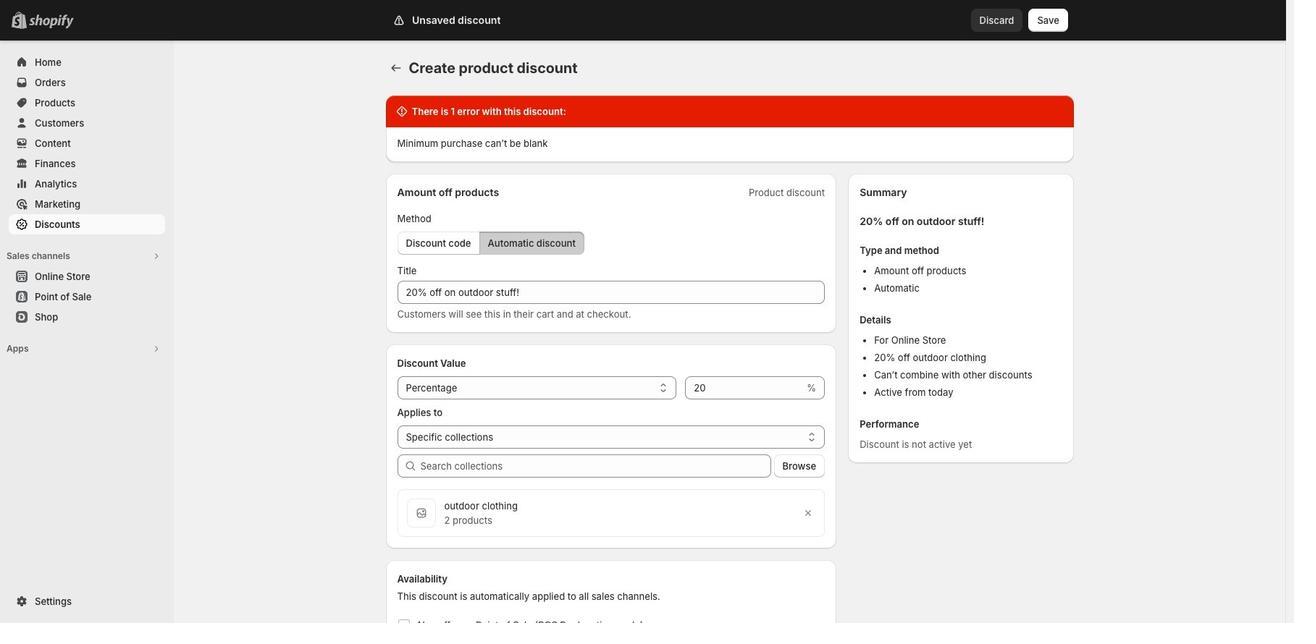 Task type: vqa. For each thing, say whether or not it's contained in the screenshot.
MY STORE image
no



Task type: locate. For each thing, give the bounding box(es) containing it.
None text field
[[686, 377, 805, 400]]

shopify image
[[29, 14, 74, 29]]

None text field
[[397, 281, 825, 304]]

Search collections text field
[[421, 455, 771, 478]]



